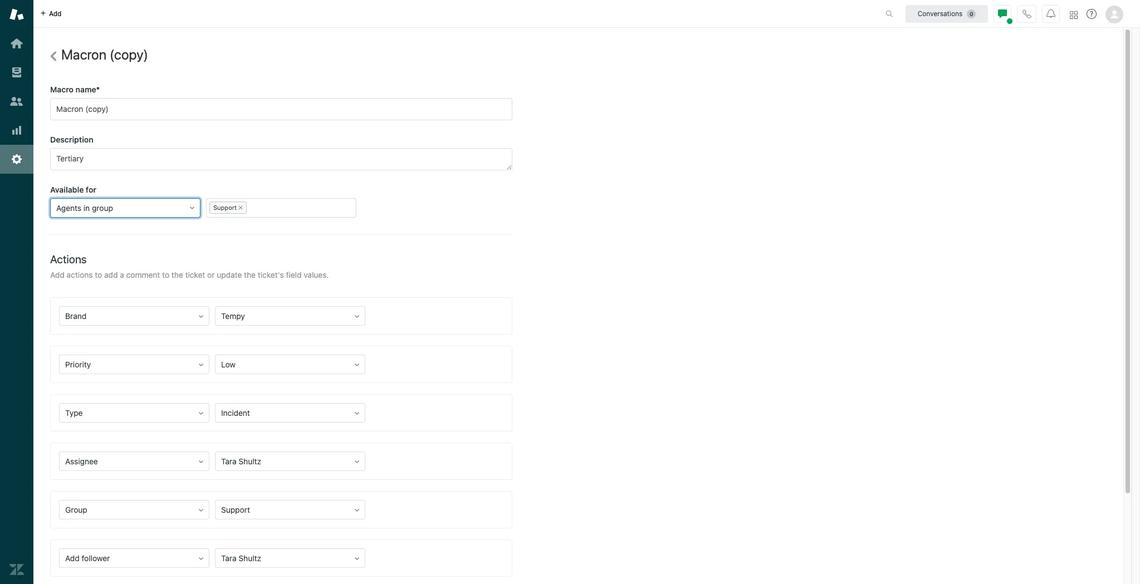 Task type: vqa. For each thing, say whether or not it's contained in the screenshot.
reporting image
yes



Task type: locate. For each thing, give the bounding box(es) containing it.
conversations button
[[906, 5, 988, 23]]

admin image
[[9, 152, 24, 167]]

zendesk image
[[9, 563, 24, 577]]

button displays agent's chat status as online. image
[[998, 9, 1007, 18]]

add
[[49, 9, 62, 18]]

reporting image
[[9, 123, 24, 138]]

get started image
[[9, 36, 24, 51]]

zendesk products image
[[1070, 11, 1078, 19]]

notifications image
[[1047, 9, 1056, 18]]

views image
[[9, 65, 24, 80]]



Task type: describe. For each thing, give the bounding box(es) containing it.
customers image
[[9, 94, 24, 109]]

conversations
[[918, 9, 963, 18]]

zendesk support image
[[9, 7, 24, 22]]

main element
[[0, 0, 33, 584]]

add button
[[33, 0, 68, 27]]

get help image
[[1087, 9, 1097, 19]]



